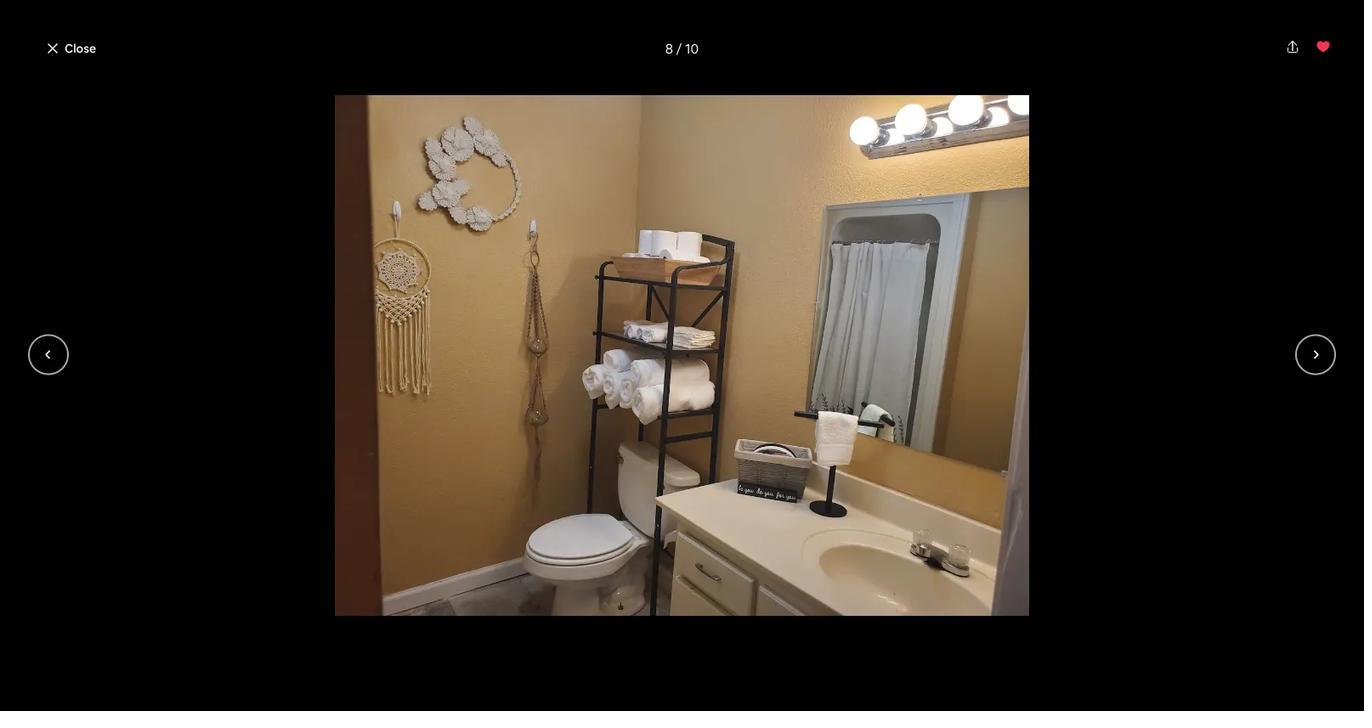 Task type: describe. For each thing, give the bounding box(es) containing it.
before
[[886, 608, 922, 623]]

8 / 10
[[666, 40, 699, 57]]

show all photos
[[1030, 492, 1118, 507]]

cozy country cabin image 3 image
[[683, 355, 914, 534]]

bath
[[397, 590, 426, 607]]

by rachel
[[376, 560, 460, 584]]

cozy
[[200, 87, 253, 115]]

powderly, texas, united states
[[316, 123, 486, 139]]

entire
[[200, 560, 251, 584]]

cozy country cabin image 1 image
[[200, 162, 676, 534]]

1
[[389, 590, 394, 607]]

1 · from the left
[[331, 590, 335, 607]]

home
[[255, 560, 306, 584]]

powderly, texas, united states button
[[316, 121, 486, 141]]

cozy country cabin image 4 image
[[921, 162, 1152, 348]]

country
[[257, 87, 343, 115]]

photo tour dialog
[[0, 0, 1365, 712]]

cozy country cabin image 2 image
[[683, 162, 914, 348]]

8
[[666, 40, 673, 57]]

show
[[1030, 492, 1061, 507]]

texas,
[[373, 123, 408, 139]]



Task type: locate. For each thing, give the bounding box(es) containing it.
learn more about the host, rachel. image
[[708, 561, 755, 609], [708, 561, 755, 609]]

photos
[[1078, 492, 1118, 507]]

beds
[[348, 590, 379, 607]]

·
[[331, 590, 335, 607], [382, 590, 386, 607]]

/
[[676, 40, 682, 57]]

cabin
[[348, 87, 409, 115]]

$654
[[856, 583, 900, 607]]

· left 2
[[331, 590, 335, 607]]

1 horizontal spatial ·
[[382, 590, 386, 607]]

· left 1
[[382, 590, 386, 607]]

full bathroom image 1 image
[[522, 0, 1152, 387], [522, 0, 1152, 387], [82, 95, 1283, 616], [82, 95, 1283, 616]]

all
[[1064, 492, 1076, 507]]

show all photos button
[[996, 485, 1132, 514]]

10
[[685, 40, 699, 57]]

united
[[410, 123, 448, 139]]

Start your search search field
[[548, 14, 803, 54]]

cozy country cabin
[[200, 87, 409, 115]]

powderly,
[[316, 123, 370, 139]]

cozy country cabin image 5 image
[[921, 355, 1152, 534]]

$604
[[904, 583, 949, 607]]

$654 $604 total before taxes
[[856, 583, 955, 623]]

exterior image 2 image
[[840, 442, 1152, 650], [840, 442, 1152, 650]]

total
[[856, 608, 883, 623]]

taxes
[[925, 608, 955, 623]]

hosted
[[310, 560, 372, 584]]

0 horizontal spatial ·
[[331, 590, 335, 607]]

exterior image 1 image
[[522, 442, 834, 650], [522, 442, 834, 650]]

states
[[450, 123, 486, 139]]

2 · from the left
[[382, 590, 386, 607]]

2
[[338, 590, 345, 607]]

entire home hosted by rachel · 2 beds · 1 bath
[[200, 560, 460, 607]]



Task type: vqa. For each thing, say whether or not it's contained in the screenshot.
$654
yes



